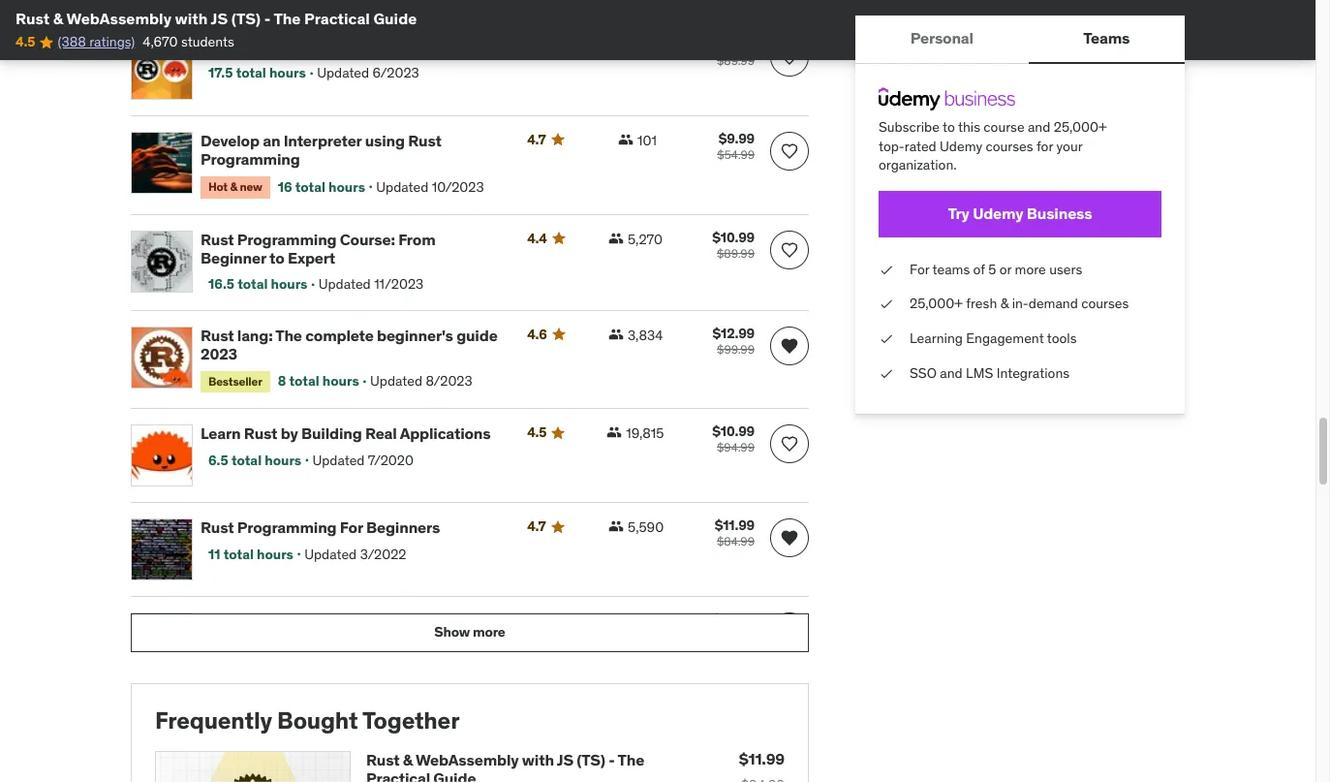 Task type: locate. For each thing, give the bounding box(es) containing it.
wishlist image
[[780, 47, 800, 67]]

1 vertical spatial guide
[[434, 768, 476, 782]]

business
[[1027, 204, 1093, 223]]

1 wishlist image from the top
[[780, 141, 800, 161]]

programming
[[341, 37, 440, 56], [201, 149, 300, 169], [237, 229, 337, 249], [237, 518, 337, 537], [267, 612, 367, 631]]

0 horizontal spatial and
[[940, 364, 963, 381]]

updated for programming
[[317, 64, 369, 81]]

rust
[[16, 9, 50, 28], [304, 37, 338, 56], [408, 131, 442, 150], [201, 229, 234, 249], [201, 325, 234, 345], [244, 424, 277, 443], [201, 518, 234, 537], [230, 612, 264, 631], [366, 750, 400, 769]]

1 horizontal spatial courses
[[1082, 295, 1129, 312]]

0 vertical spatial 4.7
[[527, 131, 546, 148]]

1 vertical spatial to
[[269, 248, 284, 267]]

courses inside subscribe to this course and 25,000+ top‑rated udemy courses for your organization.
[[986, 137, 1034, 155]]

an
[[263, 131, 280, 150]]

1 vertical spatial js
[[557, 750, 574, 769]]

1 $10.99 from the top
[[713, 228, 755, 246]]

0 horizontal spatial for
[[340, 518, 363, 537]]

js
[[211, 9, 228, 28], [557, 750, 574, 769]]

updated down building
[[312, 451, 365, 469]]

xsmall image left 3,834
[[609, 326, 624, 342]]

0 horizontal spatial (ts)
[[231, 9, 261, 28]]

total right 6.5
[[232, 451, 262, 469]]

hours for course:
[[271, 275, 308, 293]]

$10.99 for rust programming course: from beginner to expert
[[713, 228, 755, 246]]

wishlist image right $10.99 $89.99
[[780, 240, 800, 259]]

udemy right try
[[973, 204, 1024, 223]]

$11.99 for $11.99
[[739, 749, 785, 768]]

and
[[1028, 118, 1051, 136], [940, 364, 963, 381]]

updated down rust programming for beginners
[[305, 545, 357, 563]]

0 vertical spatial -
[[264, 9, 271, 28]]

$12.99 for $12.99 $99.99
[[713, 324, 755, 342]]

& up (388
[[53, 9, 63, 28]]

0 vertical spatial $12.99
[[713, 324, 755, 342]]

wishlist image
[[780, 141, 800, 161], [780, 240, 800, 259], [780, 336, 800, 355], [780, 435, 800, 454], [780, 529, 800, 548]]

5 wishlist image from the top
[[780, 529, 800, 548]]

$10.99 $94.99
[[713, 423, 755, 455]]

guide
[[374, 9, 417, 28], [434, 768, 476, 782]]

1 horizontal spatial for
[[910, 260, 930, 278]]

udemy
[[940, 137, 983, 155], [973, 204, 1024, 223]]

total for rust
[[236, 64, 266, 81]]

xsmall image for 19,815
[[607, 425, 622, 440]]

1 vertical spatial (ts)
[[577, 750, 606, 769]]

guide up the complete rust programming course link
[[374, 9, 417, 28]]

xsmall image left 5,270 at the top of page
[[609, 230, 624, 246]]

1 horizontal spatial with
[[522, 750, 554, 769]]

0 vertical spatial practical
[[304, 9, 370, 28]]

$12.99 right 3,834
[[713, 324, 755, 342]]

4.5 right show more
[[527, 612, 547, 629]]

8
[[278, 372, 286, 390]]

$84.99
[[717, 534, 755, 549]]

6.5 total hours
[[208, 451, 302, 469]]

total right 11
[[224, 545, 254, 563]]

$11.99 for $11.99 $84.99
[[715, 517, 755, 534]]

1 horizontal spatial and
[[1028, 118, 1051, 136]]

engagement
[[967, 329, 1044, 347]]

wishlist image right $54.99
[[780, 141, 800, 161]]

0 vertical spatial udemy
[[940, 137, 983, 155]]

total
[[236, 64, 266, 81], [295, 178, 326, 195], [238, 275, 268, 293], [289, 372, 320, 390], [232, 451, 262, 469], [224, 545, 254, 563]]

4.5
[[16, 33, 35, 51], [527, 424, 547, 441], [527, 612, 547, 629]]

16
[[278, 178, 292, 195]]

$54.99
[[717, 147, 755, 162]]

rust programming course: from beginner to expert
[[201, 229, 436, 267]]

personal button
[[856, 16, 1029, 62]]

xsmall image left 19,815
[[607, 425, 622, 440]]

xsmall image left sso on the right top
[[879, 364, 895, 383]]

1 vertical spatial $89.99
[[717, 246, 755, 260]]

1 horizontal spatial to
[[943, 118, 955, 136]]

webassembly up ratings)
[[66, 9, 172, 28]]

$12.99 down $84.99
[[713, 611, 755, 628]]

for
[[910, 260, 930, 278], [340, 518, 363, 537]]

4.5 left (388
[[16, 33, 35, 51]]

1 $12.99 from the top
[[713, 324, 755, 342]]

programming inside the rust programming language link
[[267, 612, 367, 631]]

for up updated 3/2022
[[340, 518, 363, 537]]

0 horizontal spatial to
[[269, 248, 284, 267]]

xsmall image
[[618, 132, 634, 147], [609, 230, 624, 246], [879, 260, 895, 279], [609, 326, 624, 342], [879, 329, 895, 348], [606, 613, 621, 628]]

2 wishlist image from the top
[[780, 240, 800, 259]]

courses right demand on the right
[[1082, 295, 1129, 312]]

11
[[208, 545, 221, 563]]

xsmall image left the 101
[[618, 132, 634, 147]]

0 horizontal spatial js
[[211, 9, 228, 28]]

programming up the new
[[201, 149, 300, 169]]

hours down 'develop an interpreter using rust programming' link
[[329, 178, 365, 195]]

25,000+ up the your
[[1054, 118, 1107, 136]]

webassembly
[[66, 9, 172, 28], [416, 750, 519, 769]]

language
[[370, 612, 441, 631]]

the
[[274, 9, 301, 28], [201, 37, 227, 56], [276, 325, 302, 345], [201, 612, 227, 631], [618, 750, 645, 769]]

course
[[444, 37, 495, 56]]

4.7 for develop an interpreter using rust programming
[[527, 131, 546, 148]]

1 horizontal spatial js
[[557, 750, 574, 769]]

hours down rust programming for beginners
[[257, 545, 294, 563]]

programming down 16 at the left top of the page
[[237, 229, 337, 249]]

0 horizontal spatial courses
[[986, 137, 1034, 155]]

1 vertical spatial -
[[609, 750, 615, 769]]

or
[[1000, 260, 1012, 278]]

rust programming course: from beginner to expert link
[[201, 229, 504, 267]]

0 horizontal spatial webassembly
[[66, 9, 172, 28]]

wishlist image right $94.99 at the right
[[780, 435, 800, 454]]

$89.99 up $12.99 $99.99
[[717, 246, 755, 260]]

and up for
[[1028, 118, 1051, 136]]

25,000+
[[1054, 118, 1107, 136], [910, 295, 963, 312]]

updated down the complete rust programming course
[[317, 64, 369, 81]]

2 4.7 from the top
[[527, 518, 546, 535]]

0 vertical spatial $10.99
[[713, 228, 755, 246]]

to left this
[[943, 118, 955, 136]]

xsmall image left learning
[[879, 329, 895, 348]]

$10.99 down $54.99
[[713, 228, 755, 246]]

webassembly down the together
[[416, 750, 519, 769]]

updated 6/2023
[[317, 64, 419, 81]]

4.5 for 19,815
[[527, 424, 547, 441]]

4.6
[[527, 325, 547, 343]]

total for course:
[[238, 275, 268, 293]]

$94.99
[[717, 440, 755, 455]]

$89.99 left wishlist icon
[[717, 53, 755, 68]]

hours down by at the bottom left of the page
[[265, 451, 302, 469]]

for left teams
[[910, 260, 930, 278]]

hours
[[269, 64, 306, 81], [329, 178, 365, 195], [271, 275, 308, 293], [323, 372, 359, 390], [265, 451, 302, 469], [257, 545, 294, 563]]

with
[[175, 9, 208, 28], [522, 750, 554, 769]]

the inside rust & webassembly with js (ts) - the practical guide
[[618, 750, 645, 769]]

101
[[638, 132, 657, 149]]

xsmall image for for teams of 5 or more users
[[879, 260, 895, 279]]

learn
[[201, 424, 241, 443]]

1 horizontal spatial 25,000+
[[1054, 118, 1107, 136]]

1 vertical spatial with
[[522, 750, 554, 769]]

0 vertical spatial guide
[[374, 9, 417, 28]]

1 vertical spatial $12.99
[[713, 611, 755, 628]]

show more
[[434, 624, 506, 641]]

xsmall image
[[879, 295, 895, 314], [879, 364, 895, 383], [607, 425, 622, 440], [609, 519, 624, 534]]

1 horizontal spatial more
[[1015, 260, 1047, 278]]

0 vertical spatial courses
[[986, 137, 1034, 155]]

rust programming for beginners link
[[201, 518, 504, 537]]

0 vertical spatial and
[[1028, 118, 1051, 136]]

hours down "rust lang: the complete beginner's guide 2023" in the left top of the page
[[323, 372, 359, 390]]

xsmall image for 3,834
[[609, 326, 624, 342]]

xsmall image left teams
[[879, 260, 895, 279]]

2 vertical spatial 4.5
[[527, 612, 547, 629]]

more right show
[[473, 624, 506, 641]]

2 $12.99 from the top
[[713, 611, 755, 628]]

to up '16.5 total hours'
[[269, 248, 284, 267]]

1 vertical spatial $11.99
[[739, 749, 785, 768]]

1 horizontal spatial webassembly
[[416, 750, 519, 769]]

xsmall image left fresh at the right of page
[[879, 295, 895, 314]]

updated down rust programming course: from beginner to expert link
[[319, 275, 371, 293]]

guide down the together
[[434, 768, 476, 782]]

0 vertical spatial (ts)
[[231, 9, 261, 28]]

0 vertical spatial webassembly
[[66, 9, 172, 28]]

(388
[[58, 33, 86, 51]]

25,000+ up learning
[[910, 295, 963, 312]]

organization.
[[879, 156, 957, 174]]

beginner
[[201, 248, 266, 267]]

to inside rust programming course: from beginner to expert
[[269, 248, 284, 267]]

1 vertical spatial for
[[340, 518, 363, 537]]

to
[[943, 118, 955, 136], [269, 248, 284, 267]]

1 4.7 from the top
[[527, 131, 546, 148]]

4.5 right applications at the left
[[527, 424, 547, 441]]

hours down complete
[[269, 64, 306, 81]]

8/2023
[[426, 372, 473, 390]]

1 vertical spatial 4.5
[[527, 424, 547, 441]]

2 $10.99 from the top
[[713, 423, 755, 440]]

1 vertical spatial $10.99
[[713, 423, 755, 440]]

programming up 11 total hours
[[237, 518, 337, 537]]

0 vertical spatial 4.5
[[16, 33, 35, 51]]

3 wishlist image from the top
[[780, 336, 800, 355]]

more
[[1015, 260, 1047, 278], [473, 624, 506, 641]]

programming inside develop an interpreter using rust programming
[[201, 149, 300, 169]]

$10.99 down $99.99
[[713, 423, 755, 440]]

$89.99 inside $10.99 $89.99
[[717, 246, 755, 260]]

subscribe to this course and 25,000+ top‑rated udemy courses for your organization.
[[879, 118, 1107, 174]]

programming down updated 3/2022
[[267, 612, 367, 631]]

2 $89.99 from the top
[[717, 246, 755, 260]]

more right or
[[1015, 260, 1047, 278]]

4.7 for rust programming for beginners
[[527, 518, 546, 535]]

total for by
[[232, 451, 262, 469]]

hours down expert
[[271, 275, 308, 293]]

courses
[[986, 137, 1034, 155], [1082, 295, 1129, 312]]

1 vertical spatial 4.7
[[527, 518, 546, 535]]

1 horizontal spatial -
[[609, 750, 615, 769]]

rust & webassembly with js (ts) - the practical guide
[[16, 9, 417, 28], [366, 750, 645, 782]]

demand
[[1029, 295, 1079, 312]]

1 vertical spatial practical
[[366, 768, 430, 782]]

0 horizontal spatial more
[[473, 624, 506, 641]]

updated for from
[[319, 275, 371, 293]]

0 vertical spatial js
[[211, 9, 228, 28]]

programming up 6/2023
[[341, 37, 440, 56]]

tab list
[[856, 16, 1185, 64]]

updated
[[317, 64, 369, 81], [376, 178, 429, 195], [319, 275, 371, 293], [370, 372, 423, 390], [312, 451, 365, 469], [305, 545, 357, 563]]

in-
[[1012, 295, 1029, 312]]

udemy down this
[[940, 137, 983, 155]]

teams button
[[1029, 16, 1185, 62]]

wishlist image for rust programming course: from beginner to expert
[[780, 240, 800, 259]]

courses down the course
[[986, 137, 1034, 155]]

1 horizontal spatial (ts)
[[577, 750, 606, 769]]

xsmall image left 5,590
[[609, 519, 624, 534]]

total down complete
[[236, 64, 266, 81]]

0 vertical spatial $11.99
[[715, 517, 755, 534]]

0 vertical spatial with
[[175, 9, 208, 28]]

sso
[[910, 364, 937, 381]]

hours for by
[[265, 451, 302, 469]]

guide
[[457, 325, 498, 345]]

xsmall image left '19,858'
[[606, 613, 621, 628]]

1 horizontal spatial guide
[[434, 768, 476, 782]]

xsmall image for 25,000+ fresh & in-demand courses
[[879, 295, 895, 314]]

wishlist image for rust lang: the complete beginner's guide 2023
[[780, 336, 800, 355]]

rust lang: the complete beginner's guide 2023
[[201, 325, 498, 363]]

16.5 total hours
[[208, 275, 308, 293]]

rust inside "rust lang: the complete beginner's guide 2023"
[[201, 325, 234, 345]]

& down the together
[[403, 750, 413, 769]]

programming inside rust programming for beginners link
[[237, 518, 337, 537]]

together
[[362, 705, 460, 735]]

total for for
[[224, 545, 254, 563]]

4 wishlist image from the top
[[780, 435, 800, 454]]

1 vertical spatial webassembly
[[416, 750, 519, 769]]

0 vertical spatial to
[[943, 118, 955, 136]]

0 vertical spatial 25,000+
[[1054, 118, 1107, 136]]

wishlist image right $84.99
[[780, 529, 800, 548]]

3,834
[[628, 326, 663, 344]]

0 horizontal spatial -
[[264, 9, 271, 28]]

17.5 total hours
[[208, 64, 306, 81]]

1 vertical spatial 25,000+
[[910, 295, 963, 312]]

total right the 16.5
[[238, 275, 268, 293]]

real
[[365, 424, 397, 443]]

0 vertical spatial for
[[910, 260, 930, 278]]

hours for for
[[257, 545, 294, 563]]

and right sso on the right top
[[940, 364, 963, 381]]

$10.99 for learn rust by building real applications
[[713, 423, 755, 440]]

1 vertical spatial more
[[473, 624, 506, 641]]

and inside subscribe to this course and 25,000+ top‑rated udemy courses for your organization.
[[1028, 118, 1051, 136]]

6.5
[[208, 451, 229, 469]]

practical up the complete rust programming course
[[304, 9, 370, 28]]

develop an interpreter using rust programming
[[201, 131, 442, 169]]

tab list containing personal
[[856, 16, 1185, 64]]

0 vertical spatial $89.99
[[717, 53, 755, 68]]

practical down the together
[[366, 768, 430, 782]]

updated for building
[[312, 451, 365, 469]]

wishlist image right $99.99
[[780, 336, 800, 355]]



Task type: describe. For each thing, give the bounding box(es) containing it.
applications
[[400, 424, 491, 443]]

1 $89.99 from the top
[[717, 53, 755, 68]]

webassembly inside rust & webassembly with js (ts) - the practical guide
[[416, 750, 519, 769]]

6/2023
[[373, 64, 419, 81]]

try udemy business
[[948, 204, 1093, 223]]

5,590
[[628, 519, 664, 536]]

0 horizontal spatial with
[[175, 9, 208, 28]]

hot
[[208, 179, 228, 194]]

$9.99 $54.99
[[717, 130, 755, 162]]

for teams of 5 or more users
[[910, 260, 1083, 278]]

hot & new
[[208, 179, 262, 194]]

updated for beginners
[[305, 545, 357, 563]]

1 vertical spatial udemy
[[973, 204, 1024, 223]]

updated down 'beginner's'
[[370, 372, 423, 390]]

xsmall image for sso and lms integrations
[[879, 364, 895, 383]]

(ts) inside rust & webassembly with js (ts) - the practical guide
[[577, 750, 606, 769]]

rust inside develop an interpreter using rust programming
[[408, 131, 442, 150]]

rust & webassembly with js (ts) - the practical guide link
[[366, 750, 645, 782]]

17.5
[[208, 64, 233, 81]]

from
[[398, 229, 436, 249]]

the complete rust programming course link
[[201, 37, 504, 56]]

show more button
[[131, 613, 809, 652]]

top‑rated
[[879, 137, 937, 155]]

total right 16 at the left top of the page
[[295, 178, 326, 195]]

wishlist image for learn rust by building real applications
[[780, 435, 800, 454]]

guide inside rust & webassembly with js (ts) - the practical guide
[[434, 768, 476, 782]]

- inside rust & webassembly with js (ts) - the practical guide
[[609, 750, 615, 769]]

practical inside rust & webassembly with js (ts) - the practical guide
[[366, 768, 430, 782]]

0 horizontal spatial 25,000+
[[910, 295, 963, 312]]

16 total hours
[[278, 178, 365, 195]]

& right hot
[[230, 179, 237, 194]]

5,270
[[628, 230, 663, 248]]

$12.99 for $12.99
[[713, 611, 755, 628]]

udemy inside subscribe to this course and 25,000+ top‑rated udemy courses for your organization.
[[940, 137, 983, 155]]

show
[[434, 624, 470, 641]]

rust inside rust & webassembly with js (ts) - the practical guide
[[366, 750, 400, 769]]

frequently bought together
[[155, 705, 460, 735]]

integrations
[[997, 364, 1070, 381]]

learning
[[910, 329, 963, 347]]

bought
[[277, 705, 358, 735]]

xsmall image for 19,858
[[606, 613, 621, 628]]

udemy business image
[[879, 87, 1016, 110]]

expert
[[288, 248, 335, 267]]

rust lang: the complete beginner's guide 2023 link
[[201, 325, 504, 363]]

ratings)
[[89, 33, 135, 51]]

4,670 students
[[143, 33, 234, 51]]

rust inside rust programming course: from beginner to expert
[[201, 229, 234, 249]]

$11.99 $84.99
[[715, 517, 755, 549]]

for
[[1037, 137, 1054, 155]]

19,858
[[625, 613, 666, 630]]

$99.99
[[717, 342, 755, 356]]

updated down using
[[376, 178, 429, 195]]

more inside show more button
[[473, 624, 506, 641]]

0 vertical spatial more
[[1015, 260, 1047, 278]]

wishlist image for rust programming for beginners
[[780, 529, 800, 548]]

11/2023
[[374, 275, 424, 293]]

updated 11/2023
[[319, 275, 424, 293]]

to inside subscribe to this course and 25,000+ top‑rated udemy courses for your organization.
[[943, 118, 955, 136]]

1 vertical spatial and
[[940, 364, 963, 381]]

1 vertical spatial courses
[[1082, 295, 1129, 312]]

xsmall image for 101
[[618, 132, 634, 147]]

updated 3/2022
[[305, 545, 407, 563]]

students
[[181, 33, 234, 51]]

0 horizontal spatial guide
[[374, 9, 417, 28]]

learn rust by building real applications link
[[201, 424, 504, 443]]

$9.99
[[719, 130, 755, 147]]

try udemy business link
[[879, 191, 1162, 237]]

develop
[[201, 131, 260, 150]]

fresh
[[967, 295, 998, 312]]

teams
[[1084, 28, 1130, 48]]

wishlist image for develop an interpreter using rust programming
[[780, 141, 800, 161]]

frequently
[[155, 705, 272, 735]]

teams
[[933, 260, 970, 278]]

your
[[1057, 137, 1083, 155]]

lang:
[[237, 325, 273, 345]]

10/2023
[[432, 178, 484, 195]]

learning engagement tools
[[910, 329, 1077, 347]]

of
[[974, 260, 985, 278]]

1 vertical spatial rust & webassembly with js (ts) - the practical guide
[[366, 750, 645, 782]]

19,815
[[626, 425, 664, 442]]

the rust programming language link
[[201, 612, 504, 631]]

updated 8/2023
[[370, 372, 473, 390]]

4.5 for 19,858
[[527, 612, 547, 629]]

bestseller
[[208, 374, 262, 389]]

total right 8
[[289, 372, 320, 390]]

interpreter
[[284, 131, 362, 150]]

0 vertical spatial rust & webassembly with js (ts) - the practical guide
[[16, 9, 417, 28]]

xsmall image for 5,270
[[609, 230, 624, 246]]

the complete rust programming course
[[201, 37, 495, 56]]

beginner's
[[377, 325, 453, 345]]

new
[[240, 179, 262, 194]]

11 total hours
[[208, 545, 294, 563]]

programming inside rust programming course: from beginner to expert
[[237, 229, 337, 249]]

this
[[958, 118, 981, 136]]

the inside "rust lang: the complete beginner's guide 2023"
[[276, 325, 302, 345]]

hours for rust
[[269, 64, 306, 81]]

using
[[365, 131, 405, 150]]

with inside rust & webassembly with js (ts) - the practical guide
[[522, 750, 554, 769]]

xsmall image for 5,590
[[609, 519, 624, 534]]

programming inside the complete rust programming course link
[[341, 37, 440, 56]]

25,000+ inside subscribe to this course and 25,000+ top‑rated udemy courses for your organization.
[[1054, 118, 1107, 136]]

tools
[[1047, 329, 1077, 347]]

updated 7/2020
[[312, 451, 414, 469]]

& inside rust & webassembly with js (ts) - the practical guide
[[403, 750, 413, 769]]

4.4
[[527, 229, 547, 247]]

course:
[[340, 229, 395, 249]]

complete
[[305, 325, 374, 345]]

xsmall image for learning engagement tools
[[879, 329, 895, 348]]

develop an interpreter using rust programming link
[[201, 131, 504, 169]]

(388 ratings)
[[58, 33, 135, 51]]

& left in-
[[1001, 295, 1009, 312]]

subscribe
[[879, 118, 940, 136]]

js inside rust & webassembly with js (ts) - the practical guide
[[557, 750, 574, 769]]

building
[[301, 424, 362, 443]]

3/2022
[[360, 545, 407, 563]]

rust programming for beginners
[[201, 518, 440, 537]]

$10.99 $89.99
[[713, 228, 755, 260]]

sso and lms integrations
[[910, 364, 1070, 381]]

16.5
[[208, 275, 235, 293]]

course
[[984, 118, 1025, 136]]



Task type: vqa. For each thing, say whether or not it's contained in the screenshot.


